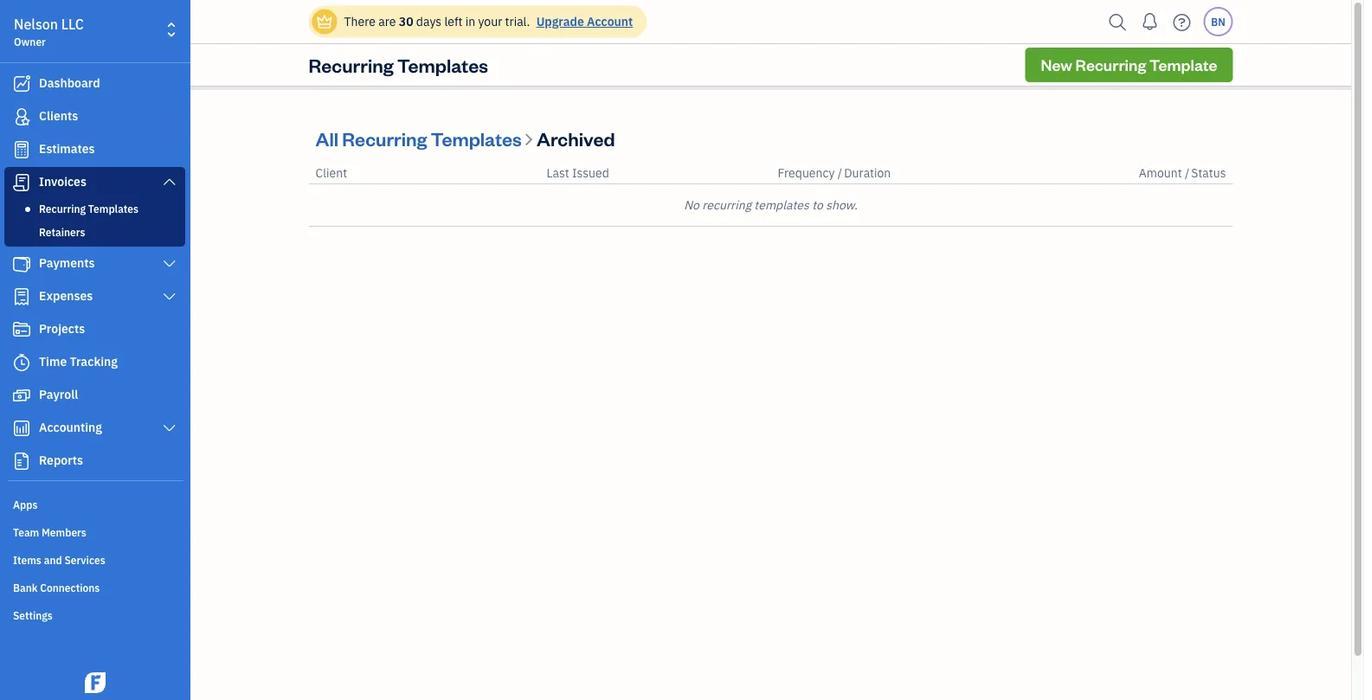 Task type: vqa. For each thing, say whether or not it's contained in the screenshot.
for
no



Task type: locate. For each thing, give the bounding box(es) containing it.
tracking
[[70, 354, 118, 370]]

1 chevron large down image from the top
[[162, 175, 178, 189]]

expenses link
[[4, 281, 185, 313]]

main element
[[0, 0, 234, 701]]

team members
[[13, 526, 86, 539]]

last issued
[[547, 165, 609, 181]]

status link
[[1192, 165, 1227, 181]]

new recurring template link
[[1026, 48, 1233, 82]]

chevron large down image inside invoices link
[[162, 175, 178, 189]]

items
[[13, 553, 41, 567]]

chevron large down image inside payments link
[[162, 257, 178, 271]]

1 vertical spatial chevron large down image
[[162, 290, 178, 304]]

2 / from the left
[[1185, 165, 1190, 181]]

team members link
[[4, 519, 185, 545]]

bank connections link
[[4, 574, 185, 600]]

client link
[[316, 165, 347, 181]]

crown image
[[316, 13, 334, 31]]

notifications image
[[1136, 4, 1164, 39]]

chevron large down image for payments
[[162, 257, 178, 271]]

time tracking
[[39, 354, 118, 370]]

no recurring templates to show.
[[684, 197, 858, 213]]

payments
[[39, 255, 95, 271]]

issued
[[572, 165, 609, 181]]

1 vertical spatial templates
[[431, 126, 522, 151]]

recurring
[[309, 52, 394, 77], [1076, 55, 1147, 75], [342, 126, 427, 151], [39, 202, 86, 216]]

/ left status link
[[1185, 165, 1190, 181]]

duration link
[[844, 165, 891, 181]]

recurring templates down 30
[[309, 52, 488, 77]]

/
[[838, 165, 843, 181], [1185, 165, 1190, 181]]

recurring up 'retainers'
[[39, 202, 86, 216]]

bank connections
[[13, 581, 100, 595]]

status
[[1192, 165, 1227, 181]]

recurring right all
[[342, 126, 427, 151]]

dashboard image
[[11, 75, 32, 93]]

0 horizontal spatial recurring templates
[[39, 202, 138, 216]]

client
[[316, 165, 347, 181]]

expense image
[[11, 288, 32, 306]]

show.
[[826, 197, 858, 213]]

projects
[[39, 321, 85, 337]]

0 vertical spatial chevron large down image
[[162, 175, 178, 189]]

chevron large down image up recurring templates link
[[162, 175, 178, 189]]

chevron large down image inside expenses link
[[162, 290, 178, 304]]

expenses
[[39, 288, 93, 304]]

new
[[1041, 55, 1073, 75]]

amount
[[1139, 165, 1182, 181]]

owner
[[14, 35, 46, 48]]

0 horizontal spatial /
[[838, 165, 843, 181]]

templates inside "main" element
[[88, 202, 138, 216]]

payroll link
[[4, 380, 185, 411]]

1 horizontal spatial /
[[1185, 165, 1190, 181]]

template
[[1150, 55, 1218, 75]]

invoice image
[[11, 174, 32, 191]]

1 vertical spatial chevron large down image
[[162, 422, 178, 436]]

members
[[42, 526, 86, 539]]

account
[[587, 13, 633, 29]]

chevron large down image for expenses
[[162, 290, 178, 304]]

chevron large down image up reports 'link'
[[162, 422, 178, 436]]

items and services
[[13, 553, 105, 567]]

upgrade
[[537, 13, 584, 29]]

2 chevron large down image from the top
[[162, 290, 178, 304]]

invoices link
[[4, 167, 185, 198]]

0 vertical spatial templates
[[397, 52, 488, 77]]

retainers
[[39, 225, 85, 239]]

chart image
[[11, 420, 32, 437]]

chevron large down image down retainers link
[[162, 257, 178, 271]]

apps link
[[4, 491, 185, 517]]

recurring templates link
[[8, 198, 182, 219]]

apps
[[13, 498, 38, 512]]

go to help image
[[1169, 9, 1196, 35]]

2 chevron large down image from the top
[[162, 422, 178, 436]]

team
[[13, 526, 39, 539]]

services
[[64, 553, 105, 567]]

time tracking link
[[4, 347, 185, 378]]

chevron large down image for accounting
[[162, 422, 178, 436]]

/ for duration
[[838, 165, 843, 181]]

chevron large down image down payments link
[[162, 290, 178, 304]]

1 / from the left
[[838, 165, 843, 181]]

recurring templates
[[309, 52, 488, 77], [39, 202, 138, 216]]

0 vertical spatial recurring templates
[[309, 52, 488, 77]]

1 chevron large down image from the top
[[162, 257, 178, 271]]

30
[[399, 13, 414, 29]]

recurring down there
[[309, 52, 394, 77]]

2 vertical spatial templates
[[88, 202, 138, 216]]

all recurring templates
[[316, 126, 522, 151]]

connections
[[40, 581, 100, 595]]

estimates
[[39, 141, 95, 157]]

chevron large down image
[[162, 257, 178, 271], [162, 422, 178, 436]]

left
[[445, 13, 463, 29]]

payment image
[[11, 255, 32, 273]]

1 vertical spatial recurring templates
[[39, 202, 138, 216]]

duration
[[844, 165, 891, 181]]

1 horizontal spatial recurring templates
[[309, 52, 488, 77]]

recurring templates up retainers link
[[39, 202, 138, 216]]

0 vertical spatial chevron large down image
[[162, 257, 178, 271]]

retainers link
[[8, 222, 182, 242]]

chevron large down image
[[162, 175, 178, 189], [162, 290, 178, 304]]

days
[[416, 13, 442, 29]]

to
[[812, 197, 823, 213]]

reports
[[39, 452, 83, 468]]

there
[[344, 13, 376, 29]]

/ left the duration
[[838, 165, 843, 181]]

templates
[[397, 52, 488, 77], [431, 126, 522, 151], [88, 202, 138, 216]]

archived
[[537, 126, 615, 151]]



Task type: describe. For each thing, give the bounding box(es) containing it.
payments link
[[4, 249, 185, 280]]

bn button
[[1204, 7, 1233, 36]]

all recurring templates link
[[316, 126, 526, 151]]

chevron large down image for invoices
[[162, 175, 178, 189]]

templates
[[754, 197, 810, 213]]

/ for status
[[1185, 165, 1190, 181]]

settings link
[[4, 602, 185, 628]]

report image
[[11, 453, 32, 470]]

bn
[[1212, 15, 1226, 29]]

client image
[[11, 108, 32, 126]]

clients
[[39, 108, 78, 124]]

your
[[478, 13, 502, 29]]

projects link
[[4, 314, 185, 345]]

timer image
[[11, 354, 32, 371]]

recurring down search icon
[[1076, 55, 1147, 75]]

frequency / duration
[[778, 165, 891, 181]]

last
[[547, 165, 569, 181]]

accounting
[[39, 420, 102, 436]]

accounting link
[[4, 413, 185, 444]]

recurring
[[702, 197, 752, 213]]

dashboard link
[[4, 68, 185, 100]]

new recurring template
[[1041, 55, 1218, 75]]

estimates link
[[4, 134, 185, 165]]

there are 30 days left in your trial. upgrade account
[[344, 13, 633, 29]]

upgrade account link
[[533, 13, 633, 29]]

project image
[[11, 321, 32, 339]]

payroll
[[39, 387, 78, 403]]

dashboard
[[39, 75, 100, 91]]

money image
[[11, 387, 32, 404]]

recurring inside "main" element
[[39, 202, 86, 216]]

are
[[379, 13, 396, 29]]

and
[[44, 553, 62, 567]]

llc
[[61, 15, 84, 33]]

nelson
[[14, 15, 58, 33]]

items and services link
[[4, 546, 185, 572]]

all
[[316, 126, 339, 151]]

no
[[684, 197, 700, 213]]

freshbooks image
[[81, 673, 109, 694]]

clients link
[[4, 101, 185, 132]]

amount / status
[[1139, 165, 1227, 181]]

recurring templates inside "main" element
[[39, 202, 138, 216]]

settings
[[13, 609, 53, 623]]

time
[[39, 354, 67, 370]]

in
[[466, 13, 475, 29]]

reports link
[[4, 446, 185, 477]]

estimate image
[[11, 141, 32, 158]]

invoices
[[39, 174, 87, 190]]

trial.
[[505, 13, 530, 29]]

search image
[[1104, 9, 1132, 35]]

frequency link
[[778, 165, 838, 181]]

nelson llc owner
[[14, 15, 84, 48]]

frequency
[[778, 165, 835, 181]]

bank
[[13, 581, 38, 595]]

amount link
[[1139, 165, 1185, 181]]

last issued link
[[547, 165, 609, 181]]



